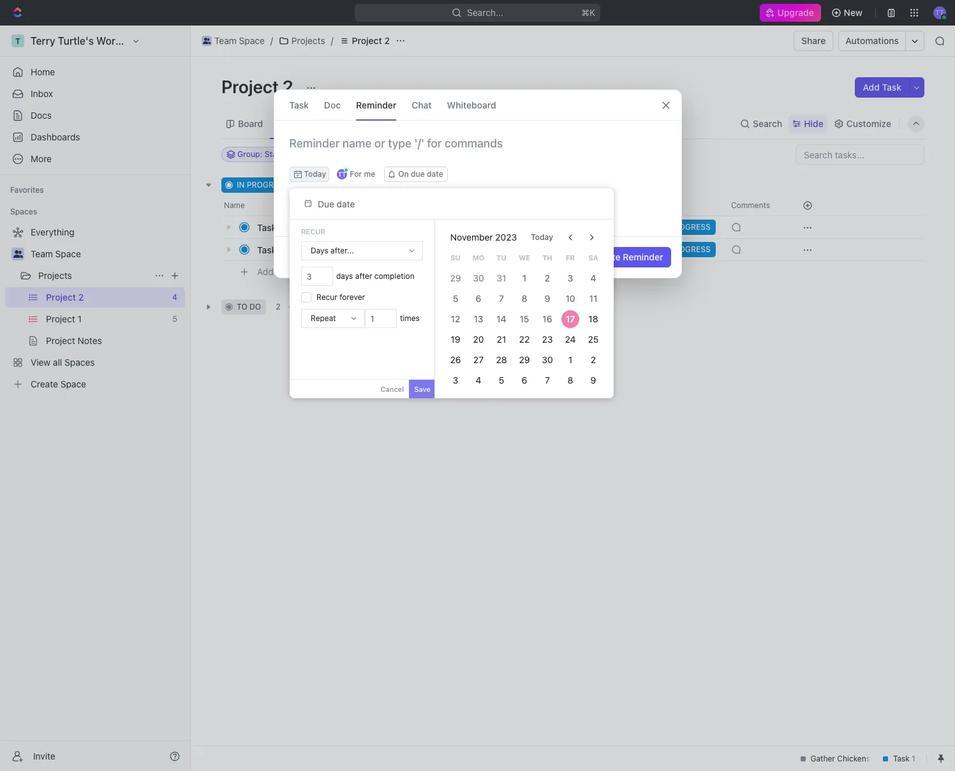 Task type: vqa. For each thing, say whether or not it's contained in the screenshot.


Task type: locate. For each thing, give the bounding box(es) containing it.
add
[[863, 82, 880, 93], [343, 180, 358, 190], [257, 266, 274, 277]]

0 vertical spatial 4
[[591, 273, 596, 283]]

0 vertical spatial team space
[[214, 35, 265, 46]]

search
[[753, 118, 783, 129]]

28
[[496, 354, 507, 365]]

1 vertical spatial 29
[[519, 354, 530, 365]]

1 horizontal spatial /
[[331, 35, 334, 46]]

6 down 22
[[522, 375, 527, 386]]

1 horizontal spatial 5
[[499, 375, 504, 386]]

11
[[589, 293, 598, 304]]

create reminder
[[593, 251, 663, 262]]

1 vertical spatial add task
[[343, 180, 377, 190]]

0 vertical spatial 6
[[476, 293, 481, 304]]

inbox
[[31, 88, 53, 99]]

1 horizontal spatial 30
[[542, 354, 553, 365]]

1 down "24"
[[569, 354, 573, 365]]

0 vertical spatial project 2
[[352, 35, 390, 46]]

30 down mo
[[473, 273, 484, 283]]

team space
[[214, 35, 265, 46], [31, 248, 81, 259]]

1 horizontal spatial add
[[343, 180, 358, 190]]

0 horizontal spatial 5
[[453, 293, 458, 304]]

3
[[568, 273, 573, 283], [453, 375, 458, 386]]

task button
[[289, 90, 309, 120]]

dialog
[[273, 89, 682, 278]]

days after... button
[[302, 242, 422, 260]]

1 vertical spatial 8
[[568, 375, 573, 386]]

30 down "23"
[[542, 354, 553, 365]]

1 vertical spatial add
[[343, 180, 358, 190]]

0 vertical spatial project
[[352, 35, 382, 46]]

8 up 15
[[522, 293, 527, 304]]

task up customize
[[882, 82, 902, 93]]

1 horizontal spatial add task button
[[328, 177, 382, 193]]

26
[[450, 354, 461, 365]]

1 vertical spatial 7
[[545, 375, 550, 386]]

0 horizontal spatial space
[[55, 248, 81, 259]]

0 horizontal spatial 3
[[453, 375, 458, 386]]

0 vertical spatial recur
[[301, 227, 325, 236]]

chat button
[[412, 90, 432, 120]]

0 horizontal spatial team
[[31, 248, 53, 259]]

add task button down task 2
[[251, 264, 300, 280]]

projects link
[[276, 33, 328, 49], [38, 266, 149, 286]]

29 down 'su'
[[450, 273, 461, 283]]

0 horizontal spatial today
[[304, 169, 326, 179]]

2 vertical spatial add task button
[[251, 264, 300, 280]]

docs
[[31, 110, 52, 121]]

5 down 28
[[499, 375, 504, 386]]

5 up 12
[[453, 293, 458, 304]]

5
[[453, 293, 458, 304], [499, 375, 504, 386]]

16
[[543, 313, 552, 324]]

space inside sidebar 'navigation'
[[55, 248, 81, 259]]

gantt link
[[431, 115, 457, 132]]

0 horizontal spatial 4
[[476, 375, 481, 386]]

0 vertical spatial 3
[[568, 273, 573, 283]]

space
[[239, 35, 265, 46], [55, 248, 81, 259]]

project
[[352, 35, 382, 46], [221, 76, 279, 97]]

0 vertical spatial space
[[239, 35, 265, 46]]

2 horizontal spatial add task button
[[856, 77, 910, 98]]

1 horizontal spatial 29
[[519, 354, 530, 365]]

reminder inside button
[[623, 251, 663, 262]]

22
[[519, 334, 530, 345]]

add task button
[[856, 77, 910, 98], [328, 177, 382, 193], [251, 264, 300, 280]]

sa
[[589, 253, 598, 262]]

21
[[497, 334, 506, 345]]

1 vertical spatial team space link
[[31, 244, 183, 264]]

tree
[[5, 222, 185, 394]]

0 horizontal spatial user group image
[[13, 250, 23, 258]]

Due date text field
[[318, 198, 424, 209]]

13
[[474, 313, 483, 324]]

15
[[520, 313, 529, 324]]

0 horizontal spatial project 2
[[221, 76, 297, 97]]

add task up customize
[[863, 82, 902, 93]]

1 vertical spatial reminder
[[623, 251, 663, 262]]

1 vertical spatial 30
[[542, 354, 553, 365]]

0 vertical spatial projects
[[292, 35, 325, 46]]

project 2
[[352, 35, 390, 46], [221, 76, 297, 97]]

1 button left days
[[287, 243, 305, 256]]

12
[[451, 313, 460, 324]]

0 horizontal spatial projects
[[38, 270, 72, 281]]

user group image inside sidebar 'navigation'
[[13, 250, 23, 258]]

1 / from the left
[[270, 35, 273, 46]]

1 horizontal spatial 4
[[591, 273, 596, 283]]

0 horizontal spatial project
[[221, 76, 279, 97]]

/
[[270, 35, 273, 46], [331, 35, 334, 46]]

1 horizontal spatial 3
[[568, 273, 573, 283]]

reminder right create
[[623, 251, 663, 262]]

add task button up customize
[[856, 77, 910, 98]]

1 vertical spatial project
[[221, 76, 279, 97]]

add task up due date text field
[[343, 180, 377, 190]]

0 horizontal spatial 30
[[473, 273, 484, 283]]

1 vertical spatial 1 button
[[287, 243, 305, 256]]

9 up 16 on the top right of the page
[[545, 293, 550, 304]]

1 vertical spatial 9
[[591, 375, 596, 386]]

7
[[499, 293, 504, 304], [545, 375, 550, 386]]

customize
[[847, 118, 892, 129]]

hide button
[[789, 115, 828, 132]]

29
[[450, 273, 461, 283], [519, 354, 530, 365]]

team inside sidebar 'navigation'
[[31, 248, 53, 259]]

1 vertical spatial team space
[[31, 248, 81, 259]]

gantt
[[433, 118, 457, 129]]

2 vertical spatial add task
[[257, 266, 295, 277]]

today button
[[289, 167, 329, 182]]

automations
[[846, 35, 899, 46]]

1 vertical spatial team
[[31, 248, 53, 259]]

0 horizontal spatial 7
[[499, 293, 504, 304]]

cancel
[[381, 385, 404, 393]]

4
[[591, 273, 596, 283], [476, 375, 481, 386]]

task
[[882, 82, 902, 93], [289, 99, 309, 110], [360, 180, 377, 190], [257, 222, 277, 233], [257, 244, 277, 255], [276, 266, 295, 277]]

0 vertical spatial add
[[863, 82, 880, 93]]

25
[[588, 334, 599, 345]]

0 vertical spatial user group image
[[203, 38, 211, 44]]

3 up 10
[[568, 273, 573, 283]]

2 vertical spatial add
[[257, 266, 274, 277]]

17
[[566, 313, 575, 324]]

list link
[[284, 115, 302, 132]]

0 horizontal spatial projects link
[[38, 266, 149, 286]]

in
[[237, 180, 245, 190]]

1 button right task 1
[[286, 221, 303, 234]]

0 vertical spatial add task
[[863, 82, 902, 93]]

calendar
[[326, 118, 364, 129]]

add up customize
[[863, 82, 880, 93]]

1 horizontal spatial team space
[[214, 35, 265, 46]]

0 vertical spatial 1 button
[[286, 221, 303, 234]]

29 down 22
[[519, 354, 530, 365]]

6
[[476, 293, 481, 304], [522, 375, 527, 386]]

0 vertical spatial team
[[214, 35, 237, 46]]

1 vertical spatial recur
[[317, 292, 338, 302]]

user group image
[[203, 38, 211, 44], [13, 250, 23, 258]]

0 vertical spatial 30
[[473, 273, 484, 283]]

1 vertical spatial projects link
[[38, 266, 149, 286]]

1 horizontal spatial 6
[[522, 375, 527, 386]]

share
[[802, 35, 826, 46]]

add up due date text field
[[343, 180, 358, 190]]

4 up 11
[[591, 273, 596, 283]]

table
[[387, 118, 410, 129]]

tu
[[497, 253, 507, 262]]

2
[[385, 35, 390, 46], [283, 76, 293, 97], [303, 180, 308, 190], [279, 244, 284, 255], [545, 273, 550, 283], [276, 302, 281, 311], [591, 354, 596, 365]]

days
[[311, 246, 329, 255]]

board link
[[236, 115, 263, 132]]

recur for recur
[[301, 227, 325, 236]]

1 horizontal spatial 7
[[545, 375, 550, 386]]

0 vertical spatial today
[[304, 169, 326, 179]]

1 horizontal spatial today
[[531, 232, 553, 242]]

today inside today button
[[531, 232, 553, 242]]

add down task 2
[[257, 266, 274, 277]]

november 2023
[[451, 232, 517, 243]]

2 horizontal spatial add task
[[863, 82, 902, 93]]

1 vertical spatial today
[[531, 232, 553, 242]]

fr
[[566, 253, 575, 262]]

recur
[[301, 227, 325, 236], [317, 292, 338, 302]]

board
[[238, 118, 263, 129]]

0 horizontal spatial /
[[270, 35, 273, 46]]

0 horizontal spatial 8
[[522, 293, 527, 304]]

1 horizontal spatial space
[[239, 35, 265, 46]]

0 vertical spatial 7
[[499, 293, 504, 304]]

8 down "24"
[[568, 375, 573, 386]]

9 down 25
[[591, 375, 596, 386]]

0 horizontal spatial add
[[257, 266, 274, 277]]

0 horizontal spatial add task
[[257, 266, 295, 277]]

1 horizontal spatial projects
[[292, 35, 325, 46]]

2 horizontal spatial add
[[863, 82, 880, 93]]

tree containing team space
[[5, 222, 185, 394]]

0 horizontal spatial 6
[[476, 293, 481, 304]]

task down task 1
[[257, 244, 277, 255]]

9
[[545, 293, 550, 304], [591, 375, 596, 386]]

3 down 26
[[453, 375, 458, 386]]

search button
[[737, 115, 786, 132]]

20
[[473, 334, 484, 345]]

reminder up table link
[[356, 99, 397, 110]]

0 vertical spatial 8
[[522, 293, 527, 304]]

0 horizontal spatial team space
[[31, 248, 81, 259]]

1 vertical spatial projects
[[38, 270, 72, 281]]

0 horizontal spatial 9
[[545, 293, 550, 304]]

1 horizontal spatial team space link
[[198, 33, 268, 49]]

invite
[[33, 750, 55, 761]]

add task down task 2
[[257, 266, 295, 277]]

0 horizontal spatial reminder
[[356, 99, 397, 110]]

0 horizontal spatial team space link
[[31, 244, 183, 264]]

None field
[[301, 267, 333, 286], [365, 309, 397, 328], [301, 267, 333, 286], [365, 309, 397, 328]]

today
[[304, 169, 326, 179], [531, 232, 553, 242]]

18
[[589, 313, 598, 324]]

add task button up due date text field
[[328, 177, 382, 193]]

task 1
[[257, 222, 283, 233]]

2 / from the left
[[331, 35, 334, 46]]

1 vertical spatial user group image
[[13, 250, 23, 258]]

task up "list"
[[289, 99, 309, 110]]

we
[[519, 253, 530, 262]]

recur up repeat
[[317, 292, 338, 302]]

0 vertical spatial projects link
[[276, 33, 328, 49]]

recur up days
[[301, 227, 325, 236]]

6 up the 13
[[476, 293, 481, 304]]

7 up "14"
[[499, 293, 504, 304]]

0 vertical spatial 29
[[450, 273, 461, 283]]

dialog containing task
[[273, 89, 682, 278]]

7 down "23"
[[545, 375, 550, 386]]

task up due date text field
[[360, 180, 377, 190]]

1 horizontal spatial project 2
[[352, 35, 390, 46]]

team space link
[[198, 33, 268, 49], [31, 244, 183, 264]]

1 vertical spatial add task button
[[328, 177, 382, 193]]

4 down 27
[[476, 375, 481, 386]]

hide
[[804, 118, 824, 129]]

1 horizontal spatial reminder
[[623, 251, 663, 262]]



Task type: describe. For each thing, give the bounding box(es) containing it.
23
[[542, 334, 553, 345]]

add for add task button to the top
[[863, 82, 880, 93]]

to
[[237, 302, 247, 311]]

dashboards
[[31, 131, 80, 142]]

Reminder na﻿me or type '/' for commands text field
[[274, 136, 681, 167]]

doc
[[324, 99, 341, 110]]

1 horizontal spatial user group image
[[203, 38, 211, 44]]

task down task 2
[[276, 266, 295, 277]]

home
[[31, 66, 55, 77]]

1 button for 1
[[286, 221, 303, 234]]

dashboards link
[[5, 127, 185, 147]]

repeat button
[[302, 310, 364, 327]]

today inside today dropdown button
[[304, 169, 326, 179]]

1 horizontal spatial projects link
[[276, 33, 328, 49]]

do
[[250, 302, 261, 311]]

1 horizontal spatial 9
[[591, 375, 596, 386]]

1 horizontal spatial team
[[214, 35, 237, 46]]

completion
[[375, 271, 415, 281]]

1 vertical spatial 6
[[522, 375, 527, 386]]

favorites
[[10, 185, 44, 195]]

1 right task 1
[[298, 222, 302, 232]]

0 horizontal spatial 29
[[450, 273, 461, 283]]

0 vertical spatial reminder
[[356, 99, 397, 110]]

19
[[451, 334, 460, 345]]

1 vertical spatial 4
[[476, 375, 481, 386]]

1 vertical spatial project 2
[[221, 76, 297, 97]]

save
[[414, 385, 431, 393]]

1 button for 2
[[287, 243, 305, 256]]

calendar link
[[323, 115, 364, 132]]

project 2 link
[[336, 33, 393, 49]]

forever
[[340, 292, 365, 302]]

docs link
[[5, 105, 185, 126]]

days after...
[[311, 246, 354, 255]]

th
[[543, 253, 553, 262]]

1 down we
[[523, 273, 527, 283]]

spaces
[[10, 207, 37, 216]]

upgrade
[[778, 7, 815, 18]]

create reminder button
[[585, 247, 671, 267]]

reminder button
[[356, 90, 397, 120]]

upgrade link
[[760, 4, 821, 22]]

2023
[[495, 232, 517, 243]]

days after completion
[[336, 271, 415, 281]]

doc button
[[324, 90, 341, 120]]

31
[[497, 273, 506, 283]]

search...
[[467, 7, 504, 18]]

add task for the leftmost add task button
[[257, 266, 295, 277]]

1 left days
[[299, 244, 303, 254]]

days
[[336, 271, 353, 281]]

team space inside sidebar 'navigation'
[[31, 248, 81, 259]]

0 horizontal spatial add task button
[[251, 264, 300, 280]]

task 2
[[257, 244, 284, 255]]

0 vertical spatial add task button
[[856, 77, 910, 98]]

24
[[565, 334, 576, 345]]

progress
[[247, 180, 288, 190]]

1 up task 2
[[279, 222, 283, 233]]

times
[[400, 313, 420, 323]]

new
[[844, 7, 863, 18]]

team space link inside tree
[[31, 244, 183, 264]]

recur for recur forever
[[317, 292, 338, 302]]

automations button
[[840, 31, 906, 50]]

chat
[[412, 99, 432, 110]]

table link
[[385, 115, 410, 132]]

projects inside tree
[[38, 270, 72, 281]]

1 horizontal spatial project
[[352, 35, 382, 46]]

mo
[[473, 253, 485, 262]]

add task for add task button to the top
[[863, 82, 902, 93]]

home link
[[5, 62, 185, 82]]

create
[[593, 251, 621, 262]]

14
[[497, 313, 506, 324]]

1 horizontal spatial add task
[[343, 180, 377, 190]]

november
[[451, 232, 493, 243]]

⌘k
[[582, 7, 596, 18]]

recur forever
[[317, 292, 365, 302]]

list
[[287, 118, 302, 129]]

task up task 2
[[257, 222, 277, 233]]

repeat
[[311, 313, 336, 323]]

tree inside sidebar 'navigation'
[[5, 222, 185, 394]]

su
[[451, 253, 461, 262]]

whiteboard
[[447, 99, 496, 110]]

1 vertical spatial 5
[[499, 375, 504, 386]]

favorites button
[[5, 183, 49, 198]]

after
[[355, 271, 372, 281]]

0 vertical spatial 5
[[453, 293, 458, 304]]

sidebar navigation
[[0, 26, 191, 771]]

in progress
[[237, 180, 288, 190]]

share button
[[794, 31, 834, 51]]

10
[[566, 293, 575, 304]]

to do
[[237, 302, 261, 311]]

Search tasks... text field
[[797, 145, 924, 164]]

0 vertical spatial 9
[[545, 293, 550, 304]]

inbox link
[[5, 84, 185, 104]]

customize button
[[830, 115, 895, 132]]

add for the leftmost add task button
[[257, 266, 274, 277]]

0 vertical spatial team space link
[[198, 33, 268, 49]]

new button
[[826, 3, 871, 23]]

whiteboard button
[[447, 90, 496, 120]]

after...
[[331, 246, 354, 255]]

today button
[[524, 227, 561, 248]]



